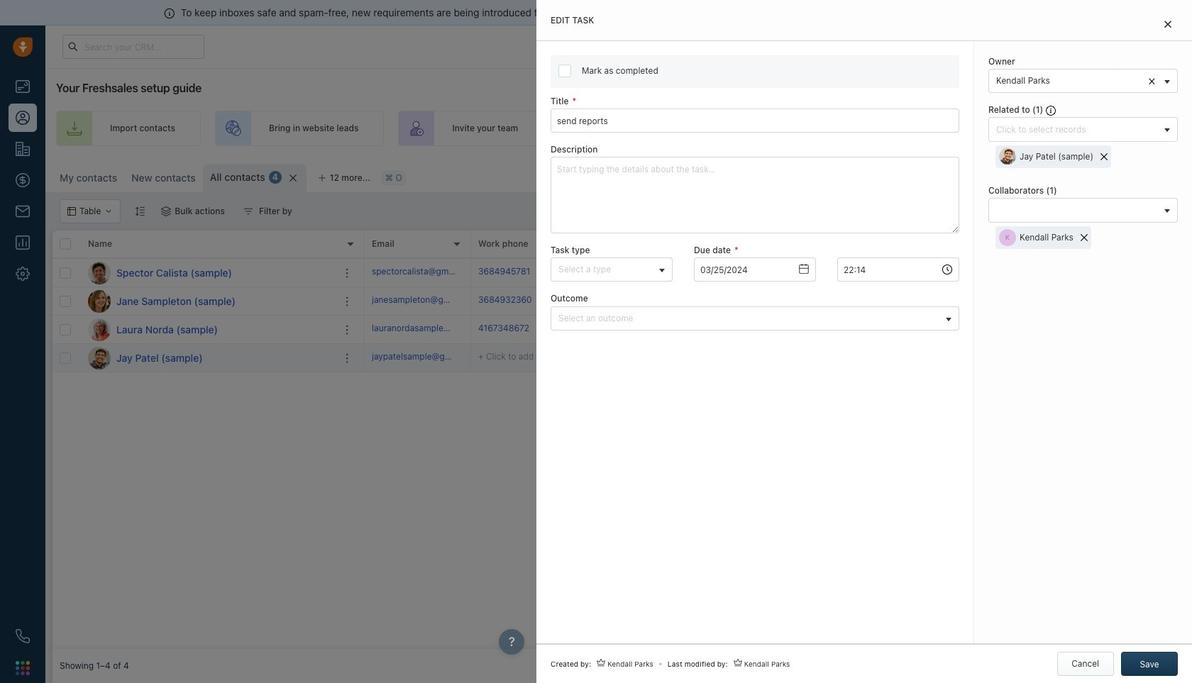 Task type: vqa. For each thing, say whether or not it's contained in the screenshot.
menu
no



Task type: locate. For each thing, give the bounding box(es) containing it.
cell
[[1003, 259, 1110, 287], [1110, 259, 1192, 287], [1003, 287, 1110, 315], [1110, 287, 1192, 315], [1003, 316, 1110, 343], [1110, 316, 1192, 343], [578, 344, 684, 372], [684, 344, 790, 372], [790, 344, 897, 372], [1003, 344, 1110, 372], [1110, 344, 1192, 372]]

Start typing the details about the task… text field
[[551, 157, 959, 234]]

close image
[[1164, 20, 1172, 28]]

j image up l image
[[88, 290, 111, 313]]

container_wx8msf4aqz5i3rn1 image
[[161, 206, 171, 216]]

1 vertical spatial j image
[[88, 347, 111, 369]]

1 j image from the top
[[88, 290, 111, 313]]

0 horizontal spatial container_wx8msf4aqz5i3rn1 image
[[243, 206, 253, 216]]

freshworks switcher image
[[16, 661, 30, 675]]

row group
[[53, 259, 365, 373], [365, 259, 1192, 373]]

2 vertical spatial container_wx8msf4aqz5i3rn1 image
[[908, 325, 917, 335]]

1 horizontal spatial container_wx8msf4aqz5i3rn1 image
[[585, 296, 595, 306]]

s image
[[88, 261, 111, 284]]

grid
[[53, 231, 1192, 649]]

l image
[[88, 318, 111, 341]]

0 vertical spatial container_wx8msf4aqz5i3rn1 image
[[243, 206, 253, 216]]

press space to select this row. row
[[53, 259, 365, 287], [365, 259, 1192, 287], [53, 287, 365, 316], [365, 287, 1192, 316], [53, 316, 365, 344], [365, 316, 1192, 344], [53, 344, 365, 373], [365, 344, 1192, 373]]

j image down l image
[[88, 347, 111, 369]]

row
[[53, 231, 365, 259]]

0 vertical spatial j image
[[88, 290, 111, 313]]

container_wx8msf4aqz5i3rn1 image
[[243, 206, 253, 216], [585, 296, 595, 306], [908, 325, 917, 335]]

2 horizontal spatial container_wx8msf4aqz5i3rn1 image
[[908, 325, 917, 335]]

-- text field
[[694, 258, 816, 282]]

tab panel
[[536, 0, 1192, 683]]

phone element
[[9, 622, 37, 651]]

j image
[[88, 290, 111, 313], [88, 347, 111, 369]]

None search field
[[993, 203, 1159, 218]]

dialog
[[536, 0, 1192, 683]]

1 vertical spatial container_wx8msf4aqz5i3rn1 image
[[585, 296, 595, 306]]



Task type: describe. For each thing, give the bounding box(es) containing it.
Click to select records search field
[[993, 122, 1159, 137]]

2 row group from the left
[[365, 259, 1192, 373]]

phone image
[[16, 629, 30, 644]]

2 j image from the top
[[88, 347, 111, 369]]

Search your CRM... text field
[[62, 35, 204, 59]]

1 row group from the left
[[53, 259, 365, 373]]

Enter title of task text field
[[551, 109, 959, 133]]



